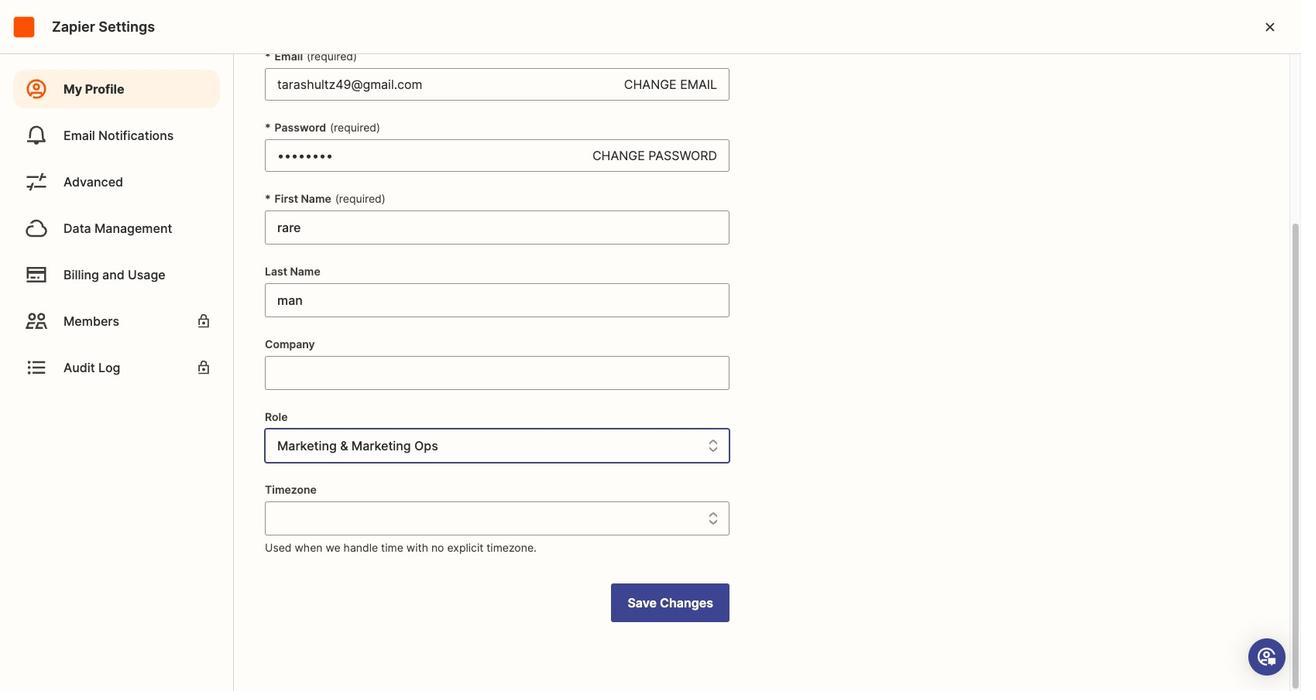 Task type: describe. For each thing, give the bounding box(es) containing it.
explicit
[[447, 541, 484, 555]]

role
[[265, 410, 288, 424]]

save
[[628, 596, 657, 611]]

Role field
[[265, 429, 730, 463]]

0 horizontal spatial email
[[64, 128, 95, 143]]

members link
[[13, 302, 220, 341]]

used when we handle time with no explicit timezone.
[[265, 541, 537, 555]]

1 vertical spatial name
[[290, 265, 320, 278]]

* for ••••••••
[[265, 121, 271, 134]]

notifications
[[98, 128, 174, 143]]

email notifications link
[[13, 116, 220, 155]]

usage
[[128, 267, 166, 283]]

time
[[381, 541, 403, 555]]

with
[[406, 541, 428, 555]]

open intercom messenger image
[[1258, 648, 1276, 667]]

required for ••••••••
[[334, 121, 376, 134]]

audit log
[[64, 360, 120, 376]]

used
[[265, 541, 292, 555]]

billing and usage link
[[13, 256, 220, 294]]

advanced link
[[13, 163, 220, 201]]

first
[[275, 192, 298, 205]]

my
[[64, 81, 82, 97]]

save changes
[[628, 596, 713, 611]]

we
[[326, 541, 341, 555]]

tarashultz49@gmail.com
[[277, 77, 422, 92]]

change password
[[592, 148, 717, 163]]

data
[[64, 221, 91, 236]]

members
[[64, 314, 119, 329]]

2 vertical spatial required
[[339, 192, 382, 205]]

data management
[[64, 221, 172, 236]]

••••••••
[[277, 148, 333, 163]]

marketing & marketing ops
[[277, 438, 438, 454]]

data management link
[[13, 209, 220, 248]]

change for change email
[[624, 77, 677, 92]]

changes
[[660, 596, 713, 611]]

* first name
[[265, 192, 331, 205]]

3 * from the top
[[265, 192, 271, 205]]

1 marketing from the left
[[277, 438, 337, 454]]

close settings image
[[1261, 17, 1279, 36]]

Last Name text field
[[266, 284, 729, 317]]

audit log link
[[13, 349, 220, 387]]

billing
[[64, 267, 99, 283]]



Task type: vqa. For each thing, say whether or not it's contained in the screenshot.
middle 9
no



Task type: locate. For each thing, give the bounding box(es) containing it.
1 horizontal spatial marketing
[[351, 438, 411, 454]]

password up ••••••••
[[275, 121, 326, 134]]

marketing left &
[[277, 438, 337, 454]]

settings
[[99, 18, 155, 34]]

name right the last
[[290, 265, 320, 278]]

password
[[275, 121, 326, 134], [648, 148, 717, 163]]

1 vertical spatial email
[[680, 77, 717, 92]]

advanced
[[64, 174, 123, 190]]

profile
[[85, 81, 124, 97]]

required for tarashultz49@gmail.com
[[311, 50, 353, 63]]

* email
[[265, 50, 303, 63]]

marketing & marketing ops button
[[266, 430, 698, 462]]

marketing right &
[[351, 438, 411, 454]]

zapier
[[52, 18, 95, 34]]

2 horizontal spatial email
[[680, 77, 717, 92]]

required down tarashultz49@gmail.com
[[334, 121, 376, 134]]

1 horizontal spatial password
[[648, 148, 717, 163]]

log
[[98, 360, 120, 376]]

* left first
[[265, 192, 271, 205]]

company
[[265, 338, 315, 351]]

required up tarashultz49@gmail.com
[[311, 50, 353, 63]]

email
[[275, 50, 303, 63], [680, 77, 717, 92], [64, 128, 95, 143]]

my profile
[[64, 81, 124, 97]]

2 vertical spatial email
[[64, 128, 95, 143]]

First Name text field
[[266, 211, 729, 244]]

1 vertical spatial required
[[334, 121, 376, 134]]

save changes button
[[611, 584, 730, 623]]

2 marketing from the left
[[351, 438, 411, 454]]

0 vertical spatial email
[[275, 50, 303, 63]]

password down change email
[[648, 148, 717, 163]]

audit
[[64, 360, 95, 376]]

password for * password
[[275, 121, 326, 134]]

Timezone field
[[265, 502, 730, 536]]

timezone.
[[487, 541, 537, 555]]

0 horizontal spatial password
[[275, 121, 326, 134]]

name right first
[[301, 192, 331, 205]]

no
[[431, 541, 444, 555]]

2 * from the top
[[265, 121, 271, 134]]

0 vertical spatial name
[[301, 192, 331, 205]]

* up * password
[[265, 50, 271, 63]]

zapier settings
[[52, 18, 155, 34]]

&
[[340, 438, 348, 454]]

* down * email
[[265, 121, 271, 134]]

1 vertical spatial change
[[592, 148, 645, 163]]

Company text field
[[266, 357, 729, 390]]

my profile link
[[13, 70, 220, 108]]

zapier settings link
[[12, 14, 155, 39]]

last
[[265, 265, 287, 278]]

required right * first name
[[339, 192, 382, 205]]

handle
[[344, 541, 378, 555]]

0 vertical spatial password
[[275, 121, 326, 134]]

password for change password
[[648, 148, 717, 163]]

0 horizontal spatial marketing
[[277, 438, 337, 454]]

change email
[[624, 77, 717, 92]]

email for * email
[[275, 50, 303, 63]]

* password
[[265, 121, 326, 134]]

change for change password
[[592, 148, 645, 163]]

email for change email
[[680, 77, 717, 92]]

1 * from the top
[[265, 50, 271, 63]]

marketing
[[277, 438, 337, 454], [351, 438, 411, 454]]

* for tarashultz49@gmail.com
[[265, 50, 271, 63]]

*
[[265, 50, 271, 63], [265, 121, 271, 134], [265, 192, 271, 205]]

management
[[94, 221, 172, 236]]

0 vertical spatial required
[[311, 50, 353, 63]]

1 vertical spatial *
[[265, 121, 271, 134]]

name
[[301, 192, 331, 205], [290, 265, 320, 278]]

required
[[311, 50, 353, 63], [334, 121, 376, 134], [339, 192, 382, 205]]

when
[[295, 541, 323, 555]]

2 vertical spatial *
[[265, 192, 271, 205]]

and
[[102, 267, 124, 283]]

billing and usage
[[64, 267, 166, 283]]

0 vertical spatial *
[[265, 50, 271, 63]]

1 vertical spatial password
[[648, 148, 717, 163]]

ops
[[414, 438, 438, 454]]

email notifications
[[64, 128, 174, 143]]

timezone
[[265, 483, 317, 496]]

change
[[624, 77, 677, 92], [592, 148, 645, 163]]

last name
[[265, 265, 320, 278]]

1 horizontal spatial email
[[275, 50, 303, 63]]

0 vertical spatial change
[[624, 77, 677, 92]]



